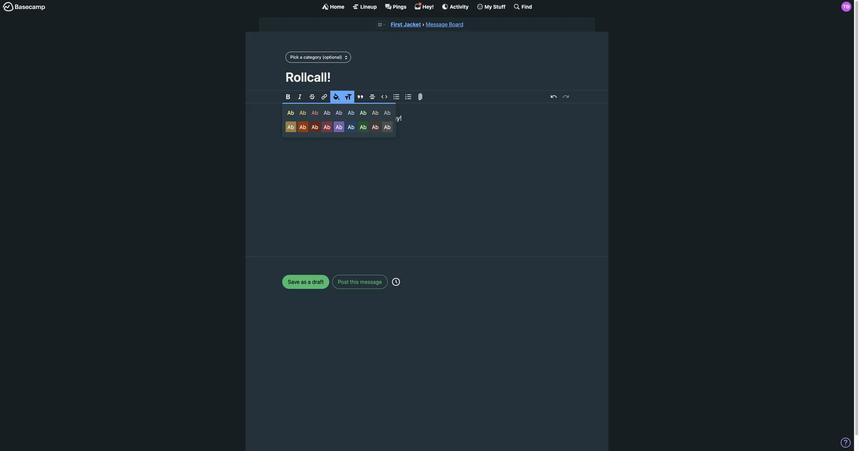 Task type: locate. For each thing, give the bounding box(es) containing it.
this
[[350, 279, 359, 285]]

board
[[449, 21, 464, 27]]

a inside hello everyone! let's do a roll call today! type your name out here :)
[[357, 114, 361, 122]]

hello
[[286, 114, 301, 122]]

tyler black image
[[842, 2, 852, 12]]

activity link
[[442, 3, 469, 10]]

0 vertical spatial a
[[300, 54, 303, 60]]

my stuff button
[[477, 3, 506, 10]]

save
[[288, 279, 300, 285]]

0 horizontal spatial a
[[300, 54, 303, 60]]

a
[[300, 54, 303, 60], [357, 114, 361, 122], [308, 279, 311, 285]]

pick a category (optional)
[[290, 54, 342, 60]]

first
[[391, 21, 403, 27]]

call
[[373, 114, 382, 122]]

do
[[348, 114, 356, 122]]

2 vertical spatial a
[[308, 279, 311, 285]]

2 horizontal spatial a
[[357, 114, 361, 122]]

find
[[522, 4, 533, 10]]

a inside save as a draft button
[[308, 279, 311, 285]]

as
[[301, 279, 307, 285]]

a inside pick a category (optional) button
[[300, 54, 303, 60]]

let's
[[332, 114, 346, 122]]

out
[[346, 123, 358, 132]]

roll
[[362, 114, 371, 122]]

draft
[[312, 279, 324, 285]]

today!
[[384, 114, 402, 122]]

a right pick
[[300, 54, 303, 60]]

lineup link
[[353, 3, 377, 10]]

a right do in the top of the page
[[357, 114, 361, 122]]

first jacket link
[[391, 21, 421, 27]]

hey!
[[423, 4, 434, 10]]

:)
[[378, 123, 383, 132]]

message board link
[[426, 21, 464, 27]]

Type a title… text field
[[286, 69, 569, 84]]

pings button
[[385, 3, 407, 10]]

post
[[338, 279, 349, 285]]

a right as
[[308, 279, 311, 285]]

1 vertical spatial a
[[357, 114, 361, 122]]

post this message
[[338, 279, 382, 285]]

message
[[426, 21, 448, 27]]

pick
[[290, 54, 299, 60]]

my stuff
[[485, 4, 506, 10]]

category
[[304, 54, 322, 60]]

first jacket
[[391, 21, 421, 27]]

name
[[324, 123, 344, 132]]

› message board
[[423, 21, 464, 27]]

your
[[306, 123, 322, 132]]

1 horizontal spatial a
[[308, 279, 311, 285]]

(optional)
[[323, 54, 342, 60]]



Task type: describe. For each thing, give the bounding box(es) containing it.
save as a draft
[[288, 279, 324, 285]]

here
[[360, 123, 377, 132]]

my
[[485, 4, 492, 10]]

hello everyone! let's do a roll call today! type your name out here :)
[[286, 114, 402, 132]]

home link
[[322, 3, 345, 10]]

message
[[360, 279, 382, 285]]

find button
[[514, 3, 533, 10]]

stuff
[[494, 4, 506, 10]]

everyone!
[[302, 114, 331, 122]]

›
[[423, 21, 425, 27]]

pick a category (optional) button
[[286, 52, 351, 63]]

switch accounts image
[[3, 2, 45, 12]]

home
[[330, 4, 345, 10]]

post this message button
[[332, 275, 388, 289]]

type
[[286, 123, 304, 132]]

pings
[[393, 4, 407, 10]]

main element
[[0, 0, 855, 13]]

Write away… text field
[[266, 103, 589, 249]]

schedule this to post later image
[[392, 278, 400, 286]]

activity
[[450, 4, 469, 10]]

hey! button
[[415, 2, 434, 10]]

lineup
[[361, 4, 377, 10]]

jacket
[[404, 21, 421, 27]]

save as a draft button
[[282, 275, 330, 289]]



Task type: vqa. For each thing, say whether or not it's contained in the screenshot.
test
no



